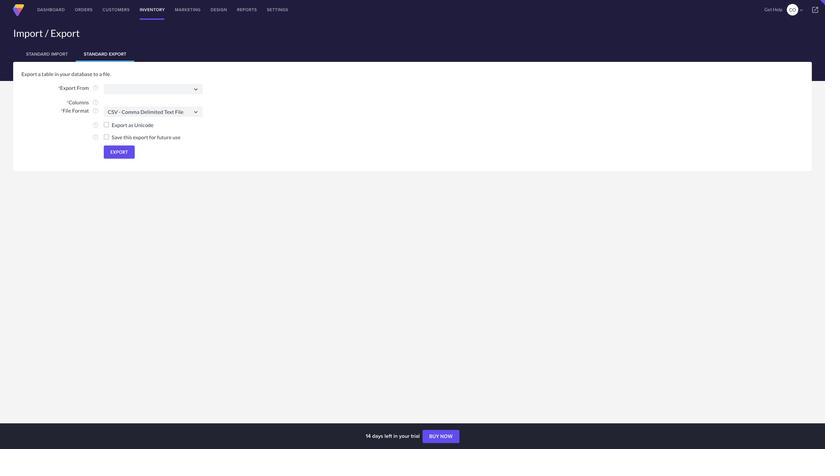 Task type: vqa. For each thing, say whether or not it's contained in the screenshot.
your to the top
yes



Task type: describe. For each thing, give the bounding box(es) containing it.
5 help_outline from the top
[[92, 134, 99, 141]]

for
[[149, 134, 156, 140]]

save
[[112, 134, 123, 140]]

co 
[[790, 7, 805, 13]]

dashboard link
[[32, 0, 70, 20]]

your for database
[[60, 71, 70, 77]]

export as unicode
[[112, 122, 154, 128]]

1 horizontal spatial import
[[51, 51, 68, 57]]

buy
[[430, 434, 440, 440]]

14
[[366, 433, 371, 441]]

standard import link
[[18, 46, 76, 62]]

* for from
[[58, 85, 60, 91]]

inventory
[[140, 7, 165, 13]]

standard for standard export
[[84, 51, 108, 57]]

design
[[211, 7, 227, 13]]

* export from help_outline
[[58, 85, 99, 91]]

marketing
[[175, 7, 201, 13]]

export up file.
[[109, 51, 127, 57]]

in for left
[[394, 433, 398, 441]]

* for help_outline
[[67, 100, 69, 106]]

/
[[45, 27, 49, 39]]

use
[[173, 134, 181, 140]]

co
[[790, 7, 797, 13]]

days
[[373, 433, 384, 441]]


[[812, 6, 820, 14]]

* file format help_outline
[[61, 107, 99, 114]]

left
[[385, 433, 392, 441]]

reports
[[237, 7, 257, 13]]

export left as
[[112, 122, 127, 128]]

standard export
[[84, 51, 127, 57]]

orders
[[75, 7, 93, 13]]

export inside * export from help_outline
[[60, 85, 76, 91]]

2 a from the left
[[99, 71, 102, 77]]

columns
[[69, 99, 89, 106]]

* for format
[[61, 108, 63, 114]]

4 help_outline from the top
[[92, 122, 99, 129]]

export left table
[[21, 71, 37, 77]]

 link
[[806, 0, 826, 20]]

get help
[[765, 7, 783, 12]]

1 help_outline from the top
[[92, 85, 99, 91]]

dashboard
[[37, 7, 65, 13]]

future
[[157, 134, 172, 140]]

help
[[774, 7, 783, 12]]



Task type: locate. For each thing, give the bounding box(es) containing it.
1 vertical spatial in
[[394, 433, 398, 441]]

0 vertical spatial in
[[55, 71, 59, 77]]

3 help_outline from the top
[[92, 107, 99, 114]]

your left trial
[[399, 433, 410, 441]]

0 vertical spatial import
[[13, 27, 43, 39]]

database
[[71, 71, 92, 77]]

now
[[441, 434, 453, 440]]

* down the export a table in your database to a file.
[[58, 85, 60, 91]]

export down save
[[110, 150, 128, 155]]

file
[[63, 107, 71, 114]]

1 vertical spatial import
[[51, 51, 68, 57]]

1 horizontal spatial in
[[394, 433, 398, 441]]

your left database on the top of page
[[60, 71, 70, 77]]

standard up to
[[84, 51, 108, 57]]

1 horizontal spatial standard
[[84, 51, 108, 57]]

 for * export from help_outline
[[193, 86, 199, 93]]

file.
[[103, 71, 111, 77]]

1 vertical spatial *
[[67, 100, 69, 106]]

buy now link
[[423, 431, 460, 444]]

1 horizontal spatial a
[[99, 71, 102, 77]]

1 vertical spatial your
[[399, 433, 410, 441]]

export
[[133, 134, 148, 140]]

0 horizontal spatial *
[[58, 85, 60, 91]]

0 vertical spatial your
[[60, 71, 70, 77]]

help_outline
[[92, 85, 99, 91], [92, 99, 99, 106], [92, 107, 99, 114], [92, 122, 99, 129], [92, 134, 99, 141]]

* inside * export from help_outline
[[58, 85, 60, 91]]

0 horizontal spatial import
[[13, 27, 43, 39]]

standard
[[26, 51, 50, 57], [84, 51, 108, 57]]

help_outline left save
[[92, 134, 99, 141]]

1 vertical spatial 
[[193, 109, 199, 116]]

0 horizontal spatial in
[[55, 71, 59, 77]]

buy now
[[430, 434, 453, 440]]

this
[[124, 134, 132, 140]]

export down the export a table in your database to a file.
[[60, 85, 76, 91]]

2 standard from the left
[[84, 51, 108, 57]]

2 vertical spatial *
[[61, 108, 63, 114]]

import / export
[[13, 27, 80, 39]]

standard for standard import
[[26, 51, 50, 57]]

* inside * file format help_outline
[[61, 108, 63, 114]]

1 horizontal spatial your
[[399, 433, 410, 441]]

export
[[50, 27, 80, 39], [109, 51, 127, 57], [21, 71, 37, 77], [60, 85, 76, 91], [112, 122, 127, 128], [110, 150, 128, 155]]

1 a from the left
[[38, 71, 41, 77]]

help_outline right format at top
[[92, 107, 99, 114]]

2  from the top
[[193, 109, 199, 116]]

* columns help_outline
[[67, 99, 99, 106]]

to
[[93, 71, 98, 77]]

in for table
[[55, 71, 59, 77]]

import up the export a table in your database to a file.
[[51, 51, 68, 57]]

export a table in your database to a file.
[[21, 71, 111, 77]]

standard up table
[[26, 51, 50, 57]]

None text field
[[104, 84, 203, 94]]

help_outline down * file format help_outline
[[92, 122, 99, 129]]

0 horizontal spatial a
[[38, 71, 41, 77]]

a
[[38, 71, 41, 77], [99, 71, 102, 77]]

* inside * columns help_outline
[[67, 100, 69, 106]]

* left format at top
[[61, 108, 63, 114]]

None text field
[[104, 107, 203, 117]]

format
[[72, 107, 89, 114]]

 for * file format help_outline
[[193, 109, 199, 116]]

in
[[55, 71, 59, 77], [394, 433, 398, 441]]

a right to
[[99, 71, 102, 77]]

your
[[60, 71, 70, 77], [399, 433, 410, 441]]

1  from the top
[[193, 86, 199, 93]]

export link
[[104, 146, 135, 159]]


[[799, 7, 805, 13]]

1 horizontal spatial *
[[61, 108, 63, 114]]

0 horizontal spatial standard
[[26, 51, 50, 57]]

import left the /
[[13, 27, 43, 39]]

2 horizontal spatial *
[[67, 100, 69, 106]]

import
[[13, 27, 43, 39], [51, 51, 68, 57]]


[[193, 86, 199, 93], [193, 109, 199, 116]]

*
[[58, 85, 60, 91], [67, 100, 69, 106], [61, 108, 63, 114]]

table
[[42, 71, 54, 77]]

customers
[[103, 7, 130, 13]]

trial
[[411, 433, 420, 441]]

help_outline right columns
[[92, 99, 99, 106]]

2 help_outline from the top
[[92, 99, 99, 106]]

standard import
[[26, 51, 68, 57]]

0 vertical spatial 
[[193, 86, 199, 93]]

in right table
[[55, 71, 59, 77]]

settings
[[267, 7, 289, 13]]

a left table
[[38, 71, 41, 77]]

from
[[77, 85, 89, 91]]

1 standard from the left
[[26, 51, 50, 57]]

your for trial
[[399, 433, 410, 441]]

get
[[765, 7, 773, 12]]

as
[[128, 122, 133, 128]]

save this export for future use
[[112, 134, 181, 140]]

help_outline right from
[[92, 85, 99, 91]]

* up file on the left top
[[67, 100, 69, 106]]

in right left
[[394, 433, 398, 441]]

export right the /
[[50, 27, 80, 39]]

0 vertical spatial *
[[58, 85, 60, 91]]

14 days left in your trial
[[366, 433, 422, 441]]

unicode
[[134, 122, 154, 128]]

standard export link
[[76, 46, 134, 62]]

0 horizontal spatial your
[[60, 71, 70, 77]]



